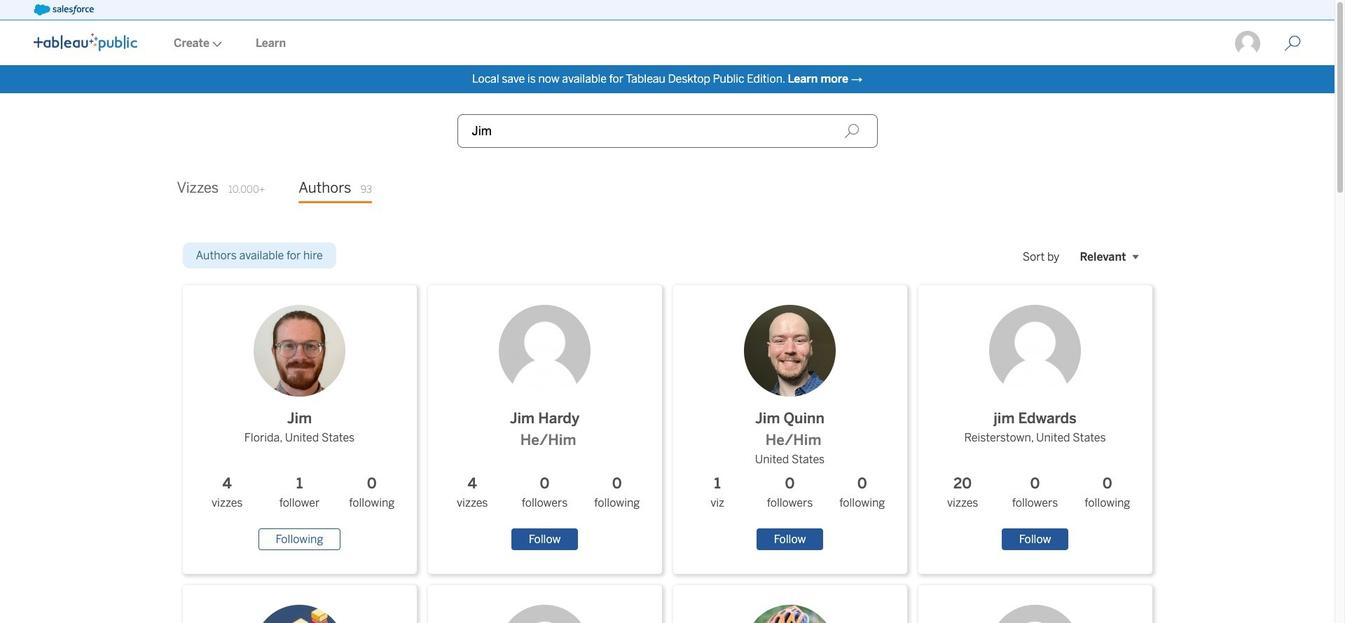 Task type: describe. For each thing, give the bounding box(es) containing it.
logo image
[[34, 33, 137, 51]]

avatar image for jim edwards image
[[990, 305, 1081, 397]]

avatar image for jim hardy image
[[499, 305, 591, 397]]

salesforce logo image
[[34, 4, 94, 15]]

Search input field
[[457, 114, 878, 148]]



Task type: vqa. For each thing, say whether or not it's contained in the screenshot.
'Search input' field
yes



Task type: locate. For each thing, give the bounding box(es) containing it.
go to search image
[[1268, 35, 1318, 52]]

avatar image for jim image
[[254, 305, 345, 397]]

create image
[[210, 41, 222, 47]]

jacob.simon6557 image
[[1234, 29, 1262, 57]]

search image
[[844, 123, 860, 139]]

avatar image for jim quinn image
[[744, 305, 836, 397]]



